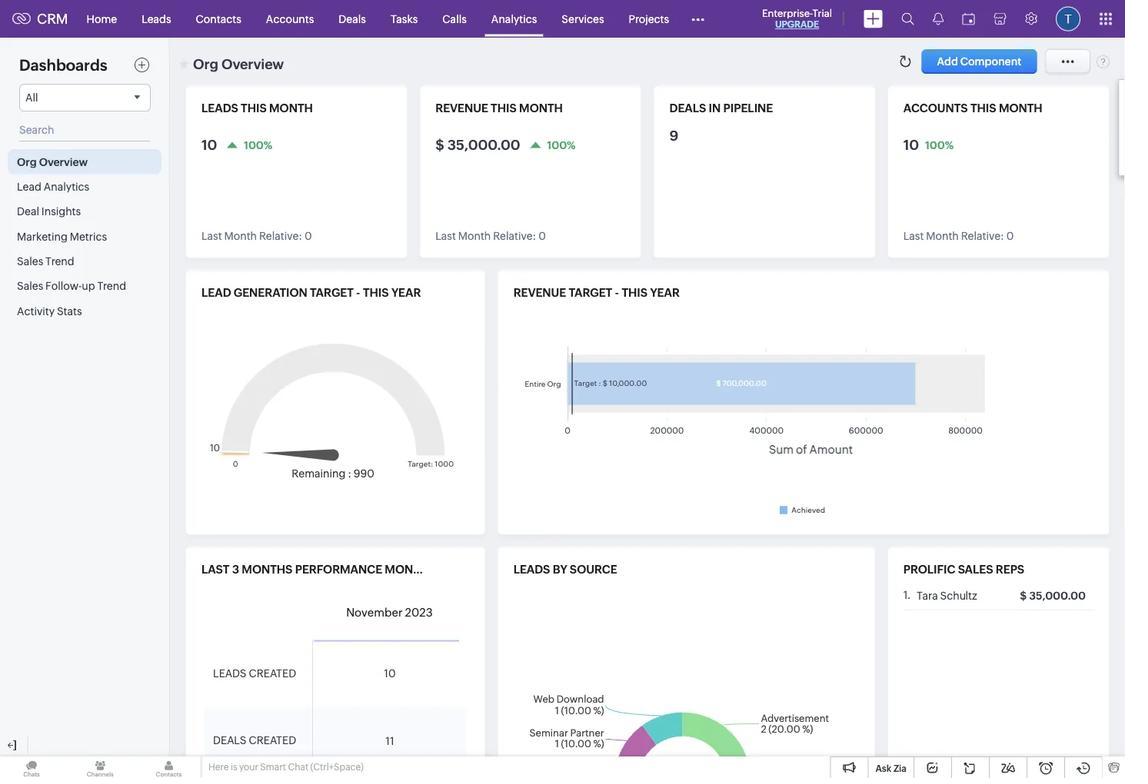 Task type: describe. For each thing, give the bounding box(es) containing it.
sales trend
[[17, 255, 74, 267]]

2 horizontal spatial 10
[[904, 137, 919, 153]]

november
[[346, 606, 403, 620]]

generation
[[234, 286, 308, 300]]

this for accounts
[[971, 102, 997, 115]]

2023
[[405, 606, 433, 620]]

by
[[553, 563, 567, 577]]

marketing
[[17, 230, 68, 243]]

deals for deals in pipeline
[[670, 102, 706, 115]]

prolific sales reps
[[904, 563, 1025, 577]]

accounts
[[904, 102, 968, 115]]

monitor
[[385, 563, 440, 577]]

relative: for $ 35,000.00
[[493, 230, 536, 242]]

create menu image
[[864, 10, 883, 28]]

created for deals created
[[249, 735, 296, 747]]

0 horizontal spatial trend
[[45, 255, 74, 267]]

this for leads
[[241, 102, 267, 115]]

pipeline
[[723, 102, 773, 115]]

revenue this month
[[436, 102, 563, 115]]

0 horizontal spatial 10
[[202, 137, 217, 153]]

deals link
[[326, 0, 378, 37]]

your
[[239, 762, 258, 773]]

tasks
[[391, 13, 418, 25]]

analytics link
[[479, 0, 549, 37]]

marketing metrics
[[17, 230, 107, 243]]

achieved
[[792, 506, 825, 515]]

here
[[208, 762, 229, 773]]

ask zia
[[876, 763, 907, 774]]

search element
[[892, 0, 924, 38]]

source
[[570, 563, 617, 577]]

accounts
[[266, 13, 314, 25]]

revenue for revenue target - this year
[[514, 286, 566, 300]]

deals for deals created
[[213, 735, 247, 747]]

sales follow-up trend
[[17, 280, 126, 292]]

metrics
[[70, 230, 107, 243]]

0 for $ 35,000.00
[[539, 230, 546, 242]]

lead
[[202, 286, 231, 300]]

accounts this month
[[904, 102, 1043, 115]]

(ctrl+space)
[[310, 762, 364, 773]]

home link
[[74, 0, 129, 37]]

created for leads created
[[249, 667, 296, 679]]

1 vertical spatial 35,000.00
[[1029, 590, 1086, 602]]

profile element
[[1047, 0, 1090, 37]]

channels image
[[69, 757, 132, 778]]

relative: for 10
[[259, 230, 302, 242]]

crm
[[37, 11, 68, 27]]

activity
[[17, 305, 55, 317]]

leads this month
[[202, 102, 313, 115]]

1. tara schultz
[[904, 589, 977, 602]]

tara
[[917, 590, 938, 602]]

0 horizontal spatial $ 35,000.00
[[436, 137, 520, 153]]

1 horizontal spatial 10
[[384, 668, 396, 680]]

marketing metrics link
[[8, 224, 162, 249]]

3 month from the left
[[999, 102, 1043, 115]]

sales for sales trend
[[17, 255, 43, 267]]

2 - from the left
[[615, 286, 619, 300]]

analytics inside "link"
[[44, 181, 89, 193]]

1 year from the left
[[391, 286, 421, 300]]

trial
[[813, 7, 832, 19]]

lead generation target - this year
[[202, 286, 421, 300]]

deal insights link
[[8, 199, 162, 224]]

projects link
[[617, 0, 682, 37]]

reps
[[996, 563, 1025, 577]]

deals in pipeline
[[670, 102, 773, 115]]

activity stats
[[17, 305, 82, 317]]

performance
[[295, 563, 382, 577]]

prolific
[[904, 563, 956, 577]]

up
[[82, 280, 95, 292]]

calls
[[443, 13, 467, 25]]

in
[[709, 102, 721, 115]]

activity stats link
[[8, 298, 162, 323]]

1 vertical spatial overview
[[39, 156, 88, 168]]

zia
[[894, 763, 907, 774]]

here is your smart chat (ctrl+space)
[[208, 762, 364, 773]]

enterprise-trial upgrade
[[762, 7, 832, 30]]

3 last from the left
[[904, 230, 924, 242]]

profile image
[[1056, 7, 1081, 31]]

3 relative: from the left
[[961, 230, 1004, 242]]

0 horizontal spatial 35,000.00
[[447, 137, 520, 153]]

1 vertical spatial org
[[17, 156, 37, 168]]

last month relative: 0 for 10
[[202, 230, 312, 242]]

lead
[[17, 181, 41, 193]]

deals
[[339, 13, 366, 25]]

search image
[[901, 12, 915, 25]]

1 vertical spatial trend
[[97, 280, 126, 292]]

deal insights
[[17, 205, 81, 218]]

contacts image
[[137, 757, 200, 778]]

lead analytics
[[17, 181, 89, 193]]

leads by source
[[514, 563, 617, 577]]

this for revenue
[[491, 102, 517, 115]]

last for 10
[[202, 230, 222, 242]]

chats image
[[0, 757, 63, 778]]

sales for sales follow-up trend
[[17, 280, 43, 292]]

insights
[[41, 205, 81, 218]]

leads
[[142, 13, 171, 25]]

Other Modules field
[[682, 7, 715, 31]]

deals created
[[213, 735, 296, 747]]

3 month from the left
[[926, 230, 959, 242]]

help image
[[1097, 55, 1110, 68]]

0 horizontal spatial $
[[436, 137, 444, 153]]

9
[[670, 128, 679, 143]]

11
[[386, 735, 394, 748]]



Task type: locate. For each thing, give the bounding box(es) containing it.
services
[[562, 13, 604, 25]]

org overview up lead analytics
[[17, 156, 88, 168]]

month
[[269, 102, 313, 115], [519, 102, 563, 115], [999, 102, 1043, 115]]

1 horizontal spatial trend
[[97, 280, 126, 292]]

signals element
[[924, 0, 953, 38]]

0 vertical spatial $
[[436, 137, 444, 153]]

1 vertical spatial sales
[[17, 280, 43, 292]]

create menu element
[[855, 0, 892, 37]]

1 horizontal spatial month
[[458, 230, 491, 242]]

Search text field
[[19, 119, 150, 142]]

contacts
[[196, 13, 241, 25]]

org up the lead
[[17, 156, 37, 168]]

sales
[[958, 563, 993, 577]]

10 down accounts
[[904, 137, 919, 153]]

0 vertical spatial revenue
[[436, 102, 488, 115]]

target
[[310, 286, 354, 300], [569, 286, 612, 300]]

0
[[305, 230, 312, 242], [539, 230, 546, 242], [1007, 230, 1014, 242]]

1 sales from the top
[[17, 255, 43, 267]]

0 vertical spatial org
[[193, 56, 218, 72]]

created up deals created
[[249, 667, 296, 679]]

all
[[25, 92, 38, 104]]

3 100% from the left
[[925, 139, 954, 151]]

lead analytics link
[[8, 174, 162, 199]]

0 horizontal spatial analytics
[[44, 181, 89, 193]]

leads for leads created
[[213, 667, 247, 679]]

10
[[202, 137, 217, 153], [904, 137, 919, 153], [384, 668, 396, 680]]

dashboards
[[19, 57, 107, 74]]

2 last from the left
[[436, 230, 456, 242]]

deal
[[17, 205, 39, 218]]

1 horizontal spatial revenue
[[514, 286, 566, 300]]

org overview link
[[8, 149, 162, 174]]

overview up the leads this month
[[221, 56, 284, 72]]

1 - from the left
[[356, 286, 360, 300]]

sales
[[17, 255, 43, 267], [17, 280, 43, 292]]

1 vertical spatial deals
[[213, 735, 247, 747]]

deals left in
[[670, 102, 706, 115]]

3 last month relative: 0 from the left
[[904, 230, 1014, 242]]

0 horizontal spatial month
[[224, 230, 257, 242]]

analytics right calls
[[491, 13, 537, 25]]

sales up activity
[[17, 280, 43, 292]]

$ down revenue this month
[[436, 137, 444, 153]]

2 horizontal spatial last
[[904, 230, 924, 242]]

1.
[[904, 589, 911, 602]]

2 horizontal spatial 100%
[[925, 139, 954, 151]]

0 horizontal spatial target
[[310, 286, 354, 300]]

1 horizontal spatial 35,000.00
[[1029, 590, 1086, 602]]

0 vertical spatial org overview
[[193, 56, 284, 72]]

last
[[202, 230, 222, 242], [436, 230, 456, 242], [904, 230, 924, 242]]

last for $ 35,000.00
[[436, 230, 456, 242]]

overview up lead analytics
[[39, 156, 88, 168]]

org overview
[[193, 56, 284, 72], [17, 156, 88, 168]]

leads created
[[213, 667, 296, 679]]

0 vertical spatial $ 35,000.00
[[436, 137, 520, 153]]

1 vertical spatial org overview
[[17, 156, 88, 168]]

signals image
[[933, 12, 944, 25]]

sales down marketing
[[17, 255, 43, 267]]

accounts link
[[254, 0, 326, 37]]

0 vertical spatial leads
[[202, 102, 238, 115]]

0 horizontal spatial overview
[[39, 156, 88, 168]]

enterprise-
[[762, 7, 813, 19]]

0 vertical spatial 35,000.00
[[447, 137, 520, 153]]

deals
[[670, 102, 706, 115], [213, 735, 247, 747]]

0 horizontal spatial 100%
[[244, 139, 272, 151]]

0 horizontal spatial month
[[269, 102, 313, 115]]

1 0 from the left
[[305, 230, 312, 242]]

calls link
[[430, 0, 479, 37]]

leads link
[[129, 0, 184, 37]]

100% inside 10 100%
[[925, 139, 954, 151]]

2 month from the left
[[458, 230, 491, 242]]

0 for 10
[[305, 230, 312, 242]]

2 created from the top
[[249, 735, 296, 747]]

1 horizontal spatial last
[[436, 230, 456, 242]]

$ 35,000.00
[[436, 137, 520, 153], [1020, 590, 1086, 602]]

last month relative: 0
[[202, 230, 312, 242], [436, 230, 546, 242], [904, 230, 1014, 242]]

revenue for revenue this month
[[436, 102, 488, 115]]

1 horizontal spatial org
[[193, 56, 218, 72]]

1 vertical spatial $ 35,000.00
[[1020, 590, 1086, 602]]

0 vertical spatial created
[[249, 667, 296, 679]]

2 relative: from the left
[[493, 230, 536, 242]]

month for $ 35,000.00
[[458, 230, 491, 242]]

leads for leads by source
[[514, 563, 550, 577]]

1 vertical spatial $
[[1020, 590, 1027, 602]]

2 0 from the left
[[539, 230, 546, 242]]

1 horizontal spatial -
[[615, 286, 619, 300]]

1 created from the top
[[249, 667, 296, 679]]

last
[[202, 563, 229, 577]]

deals up "is" on the left bottom
[[213, 735, 247, 747]]

1 horizontal spatial $
[[1020, 590, 1027, 602]]

1 horizontal spatial target
[[569, 286, 612, 300]]

1 horizontal spatial overview
[[221, 56, 284, 72]]

schultz
[[940, 590, 977, 602]]

created
[[249, 667, 296, 679], [249, 735, 296, 747]]

chat
[[288, 762, 309, 773]]

sales follow-up trend link
[[8, 274, 162, 298]]

is
[[231, 762, 237, 773]]

overview
[[221, 56, 284, 72], [39, 156, 88, 168]]

2 target from the left
[[569, 286, 612, 300]]

month
[[224, 230, 257, 242], [458, 230, 491, 242], [926, 230, 959, 242]]

services link
[[549, 0, 617, 37]]

$
[[436, 137, 444, 153], [1020, 590, 1027, 602]]

100% down the leads this month
[[244, 139, 272, 151]]

10 down november 2023
[[384, 668, 396, 680]]

tasks link
[[378, 0, 430, 37]]

home
[[87, 13, 117, 25]]

1 vertical spatial analytics
[[44, 181, 89, 193]]

calendar image
[[962, 13, 975, 25]]

0 horizontal spatial -
[[356, 286, 360, 300]]

2 month from the left
[[519, 102, 563, 115]]

2 sales from the top
[[17, 280, 43, 292]]

10 down the leads this month
[[202, 137, 217, 153]]

-
[[356, 286, 360, 300], [615, 286, 619, 300]]

month for 10
[[224, 230, 257, 242]]

0 horizontal spatial org overview
[[17, 156, 88, 168]]

1 vertical spatial revenue
[[514, 286, 566, 300]]

0 vertical spatial sales
[[17, 255, 43, 267]]

revenue target - this year
[[514, 286, 680, 300]]

0 horizontal spatial last month relative: 0
[[202, 230, 312, 242]]

1 horizontal spatial relative:
[[493, 230, 536, 242]]

1 horizontal spatial 100%
[[547, 139, 576, 151]]

relative:
[[259, 230, 302, 242], [493, 230, 536, 242], [961, 230, 1004, 242]]

1 horizontal spatial $ 35,000.00
[[1020, 590, 1086, 602]]

None button
[[922, 49, 1037, 74]]

trend down marketing metrics
[[45, 255, 74, 267]]

months
[[242, 563, 293, 577]]

0 vertical spatial overview
[[221, 56, 284, 72]]

0 horizontal spatial last
[[202, 230, 222, 242]]

100%
[[244, 139, 272, 151], [547, 139, 576, 151], [925, 139, 954, 151]]

follow-
[[45, 280, 82, 292]]

crm link
[[12, 11, 68, 27]]

2 horizontal spatial last month relative: 0
[[904, 230, 1014, 242]]

org
[[193, 56, 218, 72], [17, 156, 37, 168]]

this
[[241, 102, 267, 115], [491, 102, 517, 115], [971, 102, 997, 115], [363, 286, 389, 300], [622, 286, 648, 300]]

$ down reps
[[1020, 590, 1027, 602]]

analytics
[[491, 13, 537, 25], [44, 181, 89, 193]]

contacts link
[[184, 0, 254, 37]]

All field
[[19, 84, 151, 112]]

0 horizontal spatial org
[[17, 156, 37, 168]]

month for 10
[[269, 102, 313, 115]]

100% for 10
[[244, 139, 272, 151]]

0 vertical spatial trend
[[45, 255, 74, 267]]

0 vertical spatial analytics
[[491, 13, 537, 25]]

3 0 from the left
[[1007, 230, 1014, 242]]

1 month from the left
[[224, 230, 257, 242]]

1 100% from the left
[[244, 139, 272, 151]]

2 last month relative: 0 from the left
[[436, 230, 546, 242]]

1 horizontal spatial 0
[[539, 230, 546, 242]]

org down contacts
[[193, 56, 218, 72]]

10 100%
[[904, 137, 954, 153]]

2 horizontal spatial month
[[999, 102, 1043, 115]]

1 vertical spatial created
[[249, 735, 296, 747]]

$ 35,000.00 down reps
[[1020, 590, 1086, 602]]

month for $ 35,000.00
[[519, 102, 563, 115]]

smart
[[260, 762, 286, 773]]

3
[[232, 563, 239, 577]]

last month relative: 0 for $ 35,000.00
[[436, 230, 546, 242]]

2 horizontal spatial relative:
[[961, 230, 1004, 242]]

1 last month relative: 0 from the left
[[202, 230, 312, 242]]

1 horizontal spatial analytics
[[491, 13, 537, 25]]

100% down revenue this month
[[547, 139, 576, 151]]

leads for leads this month
[[202, 102, 238, 115]]

last 3 months performance monitor
[[202, 563, 440, 577]]

created up smart
[[249, 735, 296, 747]]

0 horizontal spatial relative:
[[259, 230, 302, 242]]

org overview up the leads this month
[[193, 56, 284, 72]]

analytics up insights
[[44, 181, 89, 193]]

1 horizontal spatial org overview
[[193, 56, 284, 72]]

1 horizontal spatial month
[[519, 102, 563, 115]]

sales trend link
[[8, 249, 162, 274]]

0 horizontal spatial 0
[[305, 230, 312, 242]]

november 2023
[[346, 606, 433, 620]]

1 horizontal spatial year
[[650, 286, 680, 300]]

100% down accounts
[[925, 139, 954, 151]]

1 month from the left
[[269, 102, 313, 115]]

0 horizontal spatial revenue
[[436, 102, 488, 115]]

2 year from the left
[[650, 286, 680, 300]]

1 relative: from the left
[[259, 230, 302, 242]]

upgrade
[[775, 19, 819, 30]]

100% for $ 35,000.00
[[547, 139, 576, 151]]

projects
[[629, 13, 669, 25]]

1 horizontal spatial deals
[[670, 102, 706, 115]]

$ 35,000.00 down revenue this month
[[436, 137, 520, 153]]

ask
[[876, 763, 892, 774]]

trend right up
[[97, 280, 126, 292]]

2 horizontal spatial month
[[926, 230, 959, 242]]

0 horizontal spatial deals
[[213, 735, 247, 747]]

year
[[391, 286, 421, 300], [650, 286, 680, 300]]

1 vertical spatial leads
[[514, 563, 550, 577]]

1 horizontal spatial last month relative: 0
[[436, 230, 546, 242]]

2 vertical spatial leads
[[213, 667, 247, 679]]

1 target from the left
[[310, 286, 354, 300]]

2 horizontal spatial 0
[[1007, 230, 1014, 242]]

leads
[[202, 102, 238, 115], [514, 563, 550, 577], [213, 667, 247, 679]]

2 100% from the left
[[547, 139, 576, 151]]

1 last from the left
[[202, 230, 222, 242]]

0 horizontal spatial year
[[391, 286, 421, 300]]

stats
[[57, 305, 82, 317]]

0 vertical spatial deals
[[670, 102, 706, 115]]

35,000.00
[[447, 137, 520, 153], [1029, 590, 1086, 602]]



Task type: vqa. For each thing, say whether or not it's contained in the screenshot.
'logo' on the top left
no



